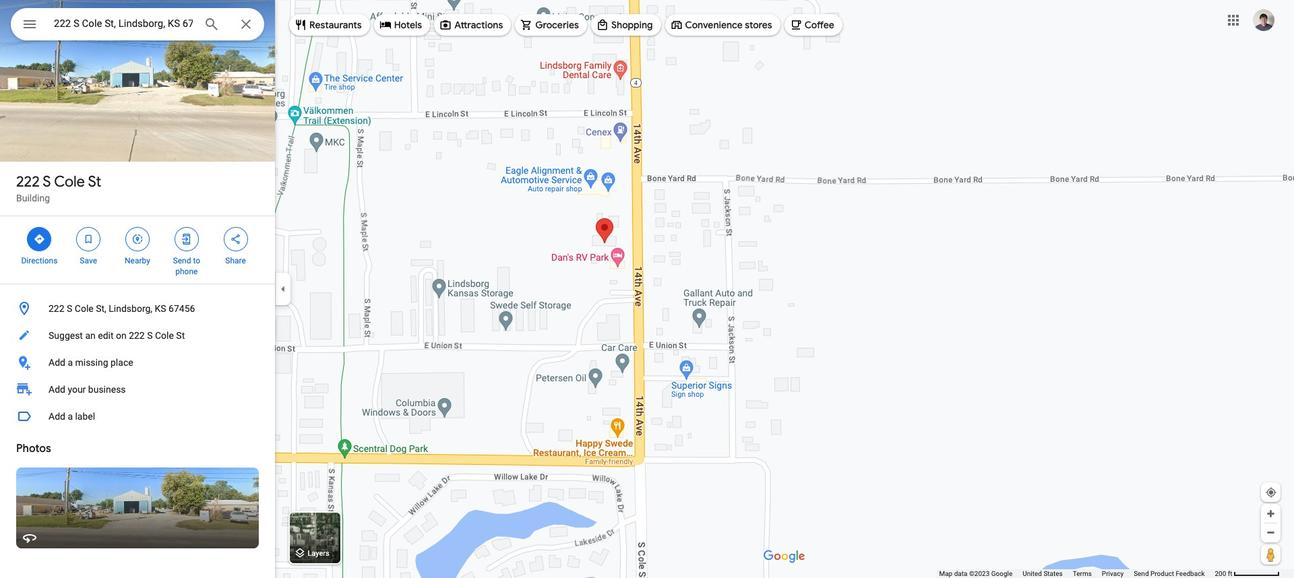 Task type: describe. For each thing, give the bounding box(es) containing it.
222 s cole st main content
[[0, 0, 275, 579]]


[[131, 232, 144, 247]]

add for add a label
[[49, 411, 65, 422]]

google account: nolan park  
(nolan.park@adept.ai) image
[[1254, 9, 1275, 31]]

 search field
[[11, 8, 264, 43]]

terms button
[[1073, 570, 1092, 579]]

convenience stores
[[686, 19, 773, 31]]

show street view coverage image
[[1262, 545, 1281, 565]]

add for add a missing place
[[49, 357, 65, 368]]

united
[[1023, 571, 1043, 578]]


[[33, 232, 45, 247]]

map data ©2023 google
[[940, 571, 1013, 578]]

an
[[85, 330, 96, 341]]

hotels button
[[374, 9, 430, 41]]

your
[[68, 384, 86, 395]]


[[22, 15, 38, 34]]

nearby
[[125, 256, 150, 266]]

terms
[[1073, 571, 1092, 578]]

send product feedback
[[1134, 571, 1205, 578]]

product
[[1151, 571, 1175, 578]]

send product feedback button
[[1134, 570, 1205, 579]]

missing
[[75, 357, 108, 368]]

states
[[1044, 571, 1063, 578]]

222 s cole st, lindsborg, ks 67456
[[49, 303, 195, 314]]

restaurants button
[[289, 9, 370, 41]]

2 horizontal spatial 222
[[129, 330, 145, 341]]

cole for st,
[[75, 303, 94, 314]]

suggest an edit on 222 s cole st button
[[0, 322, 275, 349]]

united states
[[1023, 571, 1063, 578]]

phone
[[175, 267, 198, 276]]

shopping button
[[591, 9, 661, 41]]

coffee button
[[785, 9, 843, 41]]

zoom out image
[[1266, 528, 1277, 538]]

place
[[111, 357, 133, 368]]

layers
[[308, 550, 330, 559]]

groceries button
[[515, 9, 587, 41]]

ft
[[1229, 571, 1233, 578]]

privacy button
[[1102, 570, 1124, 579]]

222 S Cole St, Lindsborg, KS 67456 field
[[11, 8, 264, 40]]

coffee
[[805, 19, 835, 31]]

st,
[[96, 303, 106, 314]]

attractions button
[[434, 9, 511, 41]]

groceries
[[536, 19, 579, 31]]


[[181, 232, 193, 247]]

2 vertical spatial s
[[147, 330, 153, 341]]

 button
[[11, 8, 49, 43]]

a for label
[[68, 411, 73, 422]]

add your business
[[49, 384, 126, 395]]

add a missing place button
[[0, 349, 275, 376]]

ks
[[155, 303, 166, 314]]

to
[[193, 256, 200, 266]]

actions for 222 s cole st region
[[0, 216, 275, 284]]



Task type: locate. For each thing, give the bounding box(es) containing it.
cole left st, at the bottom left of the page
[[75, 303, 94, 314]]

1 vertical spatial st
[[176, 330, 185, 341]]

1 horizontal spatial st
[[176, 330, 185, 341]]

222
[[16, 173, 40, 192], [49, 303, 64, 314], [129, 330, 145, 341]]

convenience
[[686, 19, 743, 31]]

a
[[68, 357, 73, 368], [68, 411, 73, 422]]

on
[[116, 330, 127, 341]]

s up suggest
[[67, 303, 72, 314]]

a left missing
[[68, 357, 73, 368]]

0 vertical spatial cole
[[54, 173, 85, 192]]

map
[[940, 571, 953, 578]]

cole up the 
[[54, 173, 85, 192]]

1 add from the top
[[49, 357, 65, 368]]

feedback
[[1176, 571, 1205, 578]]

send to phone
[[173, 256, 200, 276]]

add for add your business
[[49, 384, 65, 395]]

send
[[173, 256, 191, 266], [1134, 571, 1149, 578]]

lindsborg,
[[109, 303, 152, 314]]

2 vertical spatial 222
[[129, 330, 145, 341]]

add a label button
[[0, 403, 275, 430]]

st inside 222 s cole st building
[[88, 173, 101, 192]]

s for st,
[[67, 303, 72, 314]]

edit
[[98, 330, 114, 341]]

add a missing place
[[49, 357, 133, 368]]

privacy
[[1102, 571, 1124, 578]]

directions
[[21, 256, 58, 266]]

0 horizontal spatial s
[[43, 173, 51, 192]]

st down the 67456
[[176, 330, 185, 341]]

1 horizontal spatial 222
[[49, 303, 64, 314]]

1 vertical spatial s
[[67, 303, 72, 314]]

1 vertical spatial 222
[[49, 303, 64, 314]]

st up the 
[[88, 173, 101, 192]]

a left label
[[68, 411, 73, 422]]

add left your
[[49, 384, 65, 395]]


[[82, 232, 95, 247]]

add
[[49, 357, 65, 368], [49, 384, 65, 395], [49, 411, 65, 422]]

0 vertical spatial 222
[[16, 173, 40, 192]]

business
[[88, 384, 126, 395]]

google
[[992, 571, 1013, 578]]

united states button
[[1023, 570, 1063, 579]]

200 ft
[[1216, 571, 1233, 578]]

add down suggest
[[49, 357, 65, 368]]

share
[[225, 256, 246, 266]]

2 vertical spatial add
[[49, 411, 65, 422]]

send inside send product feedback button
[[1134, 571, 1149, 578]]

st
[[88, 173, 101, 192], [176, 330, 185, 341]]

send inside send to phone
[[173, 256, 191, 266]]

222 for st,
[[49, 303, 64, 314]]

1 horizontal spatial s
[[67, 303, 72, 314]]

222 s cole st building
[[16, 173, 101, 204]]

footer containing map data ©2023 google
[[940, 570, 1216, 579]]

2 vertical spatial cole
[[155, 330, 174, 341]]

add inside "add a missing place" button
[[49, 357, 65, 368]]

st inside the suggest an edit on 222 s cole st button
[[176, 330, 185, 341]]

200 ft button
[[1216, 571, 1281, 578]]

hotels
[[394, 19, 422, 31]]

zoom in image
[[1266, 509, 1277, 519]]

attractions
[[455, 19, 503, 31]]

label
[[75, 411, 95, 422]]


[[230, 232, 242, 247]]

cole for st
[[54, 173, 85, 192]]

suggest
[[49, 330, 83, 341]]

0 vertical spatial send
[[173, 256, 191, 266]]

photos
[[16, 442, 51, 456]]

222 right on
[[129, 330, 145, 341]]

©2023
[[970, 571, 990, 578]]

cole inside 222 s cole st building
[[54, 173, 85, 192]]

1 a from the top
[[68, 357, 73, 368]]

convenience stores button
[[665, 9, 781, 41]]

0 vertical spatial st
[[88, 173, 101, 192]]

google maps element
[[0, 0, 1295, 579]]

add left label
[[49, 411, 65, 422]]

2 add from the top
[[49, 384, 65, 395]]

2 horizontal spatial s
[[147, 330, 153, 341]]

restaurants
[[310, 19, 362, 31]]

200
[[1216, 571, 1227, 578]]

footer
[[940, 570, 1216, 579]]

0 horizontal spatial send
[[173, 256, 191, 266]]

67456
[[169, 303, 195, 314]]

show your location image
[[1266, 487, 1278, 499]]

add inside add your business link
[[49, 384, 65, 395]]

0 vertical spatial add
[[49, 357, 65, 368]]

a for missing
[[68, 357, 73, 368]]

cole
[[54, 173, 85, 192], [75, 303, 94, 314], [155, 330, 174, 341]]

data
[[955, 571, 968, 578]]

222 s cole st, lindsborg, ks 67456 button
[[0, 295, 275, 322]]

add a label
[[49, 411, 95, 422]]

send left product
[[1134, 571, 1149, 578]]

3 add from the top
[[49, 411, 65, 422]]

1 vertical spatial cole
[[75, 303, 94, 314]]

none field inside "222 s cole st, lindsborg, ks 67456" "field"
[[54, 16, 193, 32]]

1 horizontal spatial send
[[1134, 571, 1149, 578]]

0 horizontal spatial 222
[[16, 173, 40, 192]]

cole down ks
[[155, 330, 174, 341]]

send for send product feedback
[[1134, 571, 1149, 578]]

222 for st
[[16, 173, 40, 192]]

s right on
[[147, 330, 153, 341]]

0 horizontal spatial st
[[88, 173, 101, 192]]

add inside add a label button
[[49, 411, 65, 422]]

0 vertical spatial s
[[43, 173, 51, 192]]

building
[[16, 193, 50, 204]]

1 vertical spatial a
[[68, 411, 73, 422]]

collapse side panel image
[[276, 282, 291, 297]]

footer inside google maps element
[[940, 570, 1216, 579]]

add your business link
[[0, 376, 275, 403]]

0 vertical spatial a
[[68, 357, 73, 368]]

send for send to phone
[[173, 256, 191, 266]]

s up building at the left of the page
[[43, 173, 51, 192]]

222 up building at the left of the page
[[16, 173, 40, 192]]

2 a from the top
[[68, 411, 73, 422]]

stores
[[745, 19, 773, 31]]

None field
[[54, 16, 193, 32]]

shopping
[[612, 19, 653, 31]]

1 vertical spatial add
[[49, 384, 65, 395]]

1 vertical spatial send
[[1134, 571, 1149, 578]]

send up phone
[[173, 256, 191, 266]]

s
[[43, 173, 51, 192], [67, 303, 72, 314], [147, 330, 153, 341]]

save
[[80, 256, 97, 266]]

suggest an edit on 222 s cole st
[[49, 330, 185, 341]]

222 inside 222 s cole st building
[[16, 173, 40, 192]]

s for st
[[43, 173, 51, 192]]

222 up suggest
[[49, 303, 64, 314]]

s inside 222 s cole st building
[[43, 173, 51, 192]]



Task type: vqa. For each thing, say whether or not it's contained in the screenshot.

no



